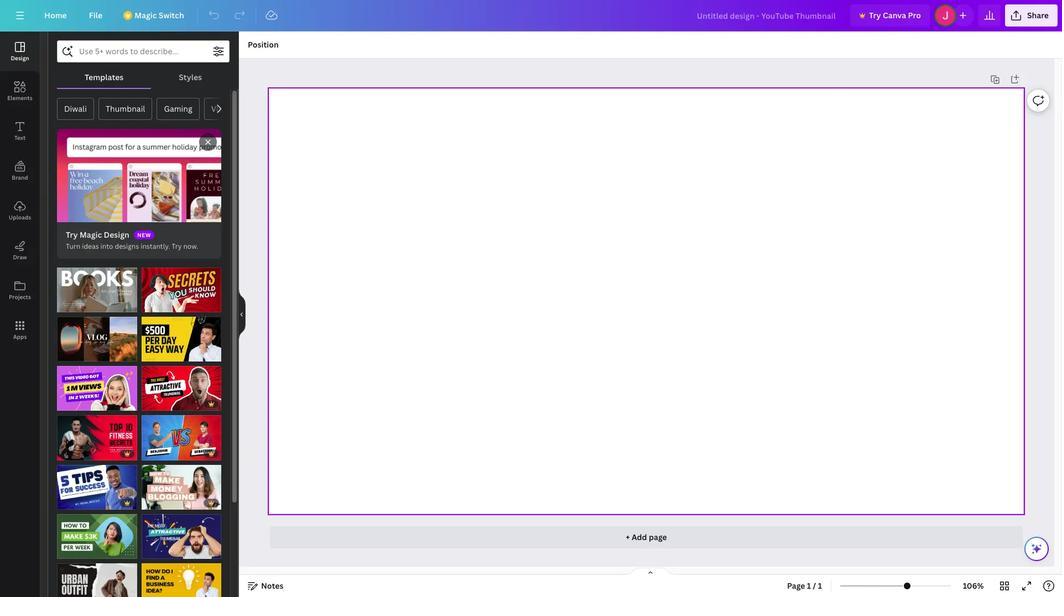 Task type: describe. For each thing, give the bounding box(es) containing it.
uploads button
[[0, 191, 40, 231]]

blue red comic creative versus youtube thumbnail group
[[141, 409, 221, 461]]

fitness channel youtube thumbnail group
[[57, 409, 137, 461]]

main menu bar
[[0, 0, 1062, 32]]

draw button
[[0, 231, 40, 271]]

big text how to youtube thumbnail group
[[141, 458, 221, 510]]

notes button
[[243, 578, 288, 595]]

magic switch button
[[116, 4, 193, 27]]

into
[[100, 241, 113, 251]]

black and brown modern urban outfit recommendations youtube thumbnail group
[[57, 557, 137, 597]]

home
[[44, 10, 67, 20]]

projects button
[[0, 271, 40, 310]]

instagram post for a summer holiday promo image
[[57, 129, 221, 222]]

templates
[[85, 72, 124, 82]]

gaming button
[[157, 98, 200, 120]]

page
[[649, 532, 667, 543]]

orange yellow minimalist aesthetic a day in my life travel vlog youtube thumbnail group
[[57, 310, 137, 362]]

uploads
[[9, 214, 31, 221]]

Use 5+ words to describe... search field
[[79, 41, 207, 62]]

magic switch
[[135, 10, 184, 20]]

new
[[137, 231, 151, 239]]

page 1 / 1
[[787, 581, 822, 591]]

most attractive youtube thumbnail group
[[141, 360, 221, 411]]

fitness channel youtube thumbnail image
[[57, 416, 137, 461]]

share
[[1027, 10, 1049, 20]]

blue modern eye catching vlog youtube thumbnail group
[[141, 508, 221, 559]]

canva assistant image
[[1030, 543, 1043, 556]]

file
[[89, 10, 102, 20]]

share button
[[1005, 4, 1058, 27]]

pro
[[908, 10, 921, 20]]

black and brown modern urban outfit recommendations youtube thumbnail image
[[57, 564, 137, 597]]

vlog
[[211, 103, 228, 114]]

red colorful tips youtube thumbnail image
[[141, 267, 221, 312]]

home link
[[35, 4, 76, 27]]

elements
[[7, 94, 32, 102]]

elements button
[[0, 71, 40, 111]]

grey white modern book typography mindset youtube thumbnail group
[[57, 261, 137, 312]]

big text how to youtube thumbnail image
[[141, 465, 221, 510]]

+
[[626, 532, 630, 543]]

blue red comic creative versus youtube thumbnail image
[[141, 416, 221, 461]]

purple creative livestream youtube thumbnail group
[[57, 360, 137, 411]]

templates button
[[57, 67, 151, 88]]

file button
[[80, 4, 111, 27]]

vlog button
[[204, 98, 235, 120]]

design button
[[0, 32, 40, 71]]

diwali
[[64, 103, 87, 114]]

2 1 from the left
[[818, 581, 822, 591]]

brand
[[12, 174, 28, 181]]

now.
[[183, 241, 198, 251]]

diwali button
[[57, 98, 94, 120]]

green modern how to make money online youtube thumbnail image
[[57, 514, 137, 559]]

try for try magic design
[[66, 229, 78, 240]]

1 vertical spatial design
[[104, 229, 129, 240]]



Task type: locate. For each thing, give the bounding box(es) containing it.
side panel tab list
[[0, 32, 40, 350]]

try magic design
[[66, 229, 129, 240]]

1 left "/" on the bottom right
[[807, 581, 811, 591]]

add
[[632, 532, 647, 543]]

thumbnail
[[106, 103, 145, 114]]

apps
[[13, 333, 27, 341]]

0 vertical spatial design
[[11, 54, 29, 62]]

brand button
[[0, 151, 40, 191]]

yellow bright business idea tutorial youtube thumbnail group
[[141, 557, 221, 597]]

magic
[[135, 10, 157, 20], [80, 229, 102, 240]]

styles button
[[151, 67, 230, 88]]

position
[[248, 39, 279, 50]]

styles
[[179, 72, 202, 82]]

0 vertical spatial magic
[[135, 10, 157, 20]]

position button
[[243, 36, 283, 54]]

projects
[[9, 293, 31, 301]]

try canva pro button
[[850, 4, 930, 27]]

2 horizontal spatial try
[[869, 10, 881, 20]]

try
[[869, 10, 881, 20], [66, 229, 78, 240], [172, 241, 182, 251]]

Design title text field
[[688, 4, 846, 27]]

yellow bright business idea tutorial youtube thumbnail image
[[141, 564, 221, 597]]

ideas
[[82, 241, 99, 251]]

yellow & black earn money youtube thumbnail image
[[141, 317, 221, 362]]

design
[[11, 54, 29, 62], [104, 229, 129, 240]]

notes
[[261, 581, 283, 591]]

instantly.
[[141, 241, 170, 251]]

blue success guide tips youtube thumbnails group
[[57, 458, 137, 510]]

try left canva
[[869, 10, 881, 20]]

1 right "/" on the bottom right
[[818, 581, 822, 591]]

hide image
[[238, 288, 246, 341]]

0 horizontal spatial magic
[[80, 229, 102, 240]]

magic inside button
[[135, 10, 157, 20]]

try left now. at the top of page
[[172, 241, 182, 251]]

0 horizontal spatial try
[[66, 229, 78, 240]]

green modern how to make money online youtube thumbnail group
[[57, 508, 137, 559]]

1 horizontal spatial try
[[172, 241, 182, 251]]

1 horizontal spatial design
[[104, 229, 129, 240]]

106%
[[963, 581, 984, 591]]

1 1 from the left
[[807, 581, 811, 591]]

1 horizontal spatial magic
[[135, 10, 157, 20]]

turn
[[66, 241, 80, 251]]

+ add page
[[626, 532, 667, 543]]

design up into
[[104, 229, 129, 240]]

1
[[807, 581, 811, 591], [818, 581, 822, 591]]

grey white modern book typography mindset youtube thumbnail image
[[57, 267, 137, 312]]

yellow & black earn money youtube thumbnail group
[[141, 310, 221, 362]]

106% button
[[955, 578, 991, 595]]

blue success guide tips youtube thumbnails image
[[57, 465, 137, 510]]

purple creative livestream youtube thumbnail image
[[57, 366, 137, 411]]

switch
[[159, 10, 184, 20]]

1 horizontal spatial 1
[[818, 581, 822, 591]]

try up turn
[[66, 229, 78, 240]]

+ add page button
[[270, 527, 1023, 549]]

page
[[787, 581, 805, 591]]

2 vertical spatial try
[[172, 241, 182, 251]]

turn ideas into designs instantly. try now.
[[66, 241, 198, 251]]

magic left switch
[[135, 10, 157, 20]]

text
[[14, 134, 26, 142]]

designs
[[115, 241, 139, 251]]

design up 'elements' button
[[11, 54, 29, 62]]

1 vertical spatial magic
[[80, 229, 102, 240]]

try canva pro
[[869, 10, 921, 20]]

show pages image
[[624, 568, 677, 576]]

blue modern eye catching vlog youtube thumbnail image
[[141, 514, 221, 559]]

design inside button
[[11, 54, 29, 62]]

text button
[[0, 111, 40, 151]]

try inside button
[[869, 10, 881, 20]]

orange yellow minimalist aesthetic a day in my life travel vlog youtube thumbnail image
[[57, 317, 137, 362]]

draw
[[13, 253, 27, 261]]

0 vertical spatial try
[[869, 10, 881, 20]]

0 horizontal spatial 1
[[807, 581, 811, 591]]

most attractive youtube thumbnail image
[[141, 366, 221, 411]]

0 horizontal spatial design
[[11, 54, 29, 62]]

apps button
[[0, 310, 40, 350]]

gaming
[[164, 103, 192, 114]]

thumbnail button
[[98, 98, 152, 120]]

red colorful tips youtube thumbnail group
[[141, 261, 221, 312]]

canva
[[883, 10, 906, 20]]

magic up ideas
[[80, 229, 102, 240]]

1 vertical spatial try
[[66, 229, 78, 240]]

try for try canva pro
[[869, 10, 881, 20]]

/
[[813, 581, 816, 591]]



Task type: vqa. For each thing, say whether or not it's contained in the screenshot.
the have to the top
no



